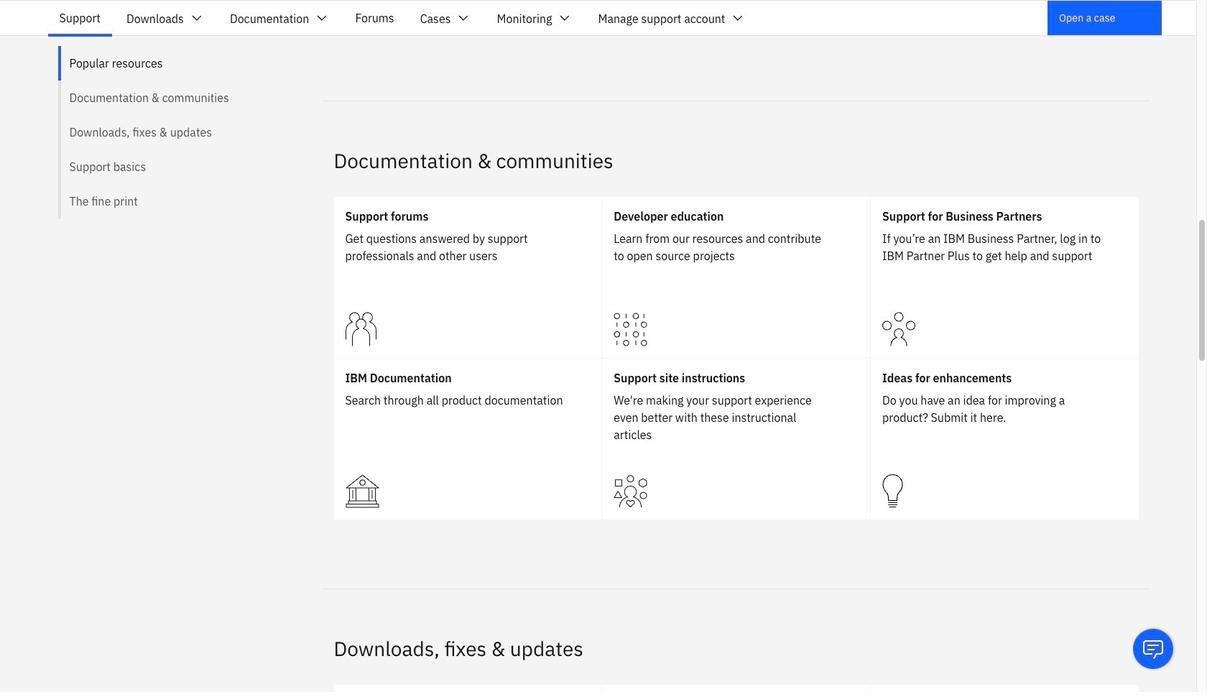 Task type: vqa. For each thing, say whether or not it's contained in the screenshot.
Open the chat window image
yes



Task type: describe. For each thing, give the bounding box(es) containing it.
if you're an ibm business partner, log in to ibm partner plus to get help and support region
[[871, 197, 1139, 358]]

open the chat window image
[[1142, 638, 1165, 661]]

red hat continues to provide support for products purchased from red hat region
[[334, 0, 595, 31]]

learn from our resources and contribute to open source projects region
[[603, 197, 870, 358]]

visit shopz to order z systems software, manage licenses and view your inventory region
[[871, 685, 1139, 692]]



Task type: locate. For each thing, give the bounding box(es) containing it.
search through all product documentation region
[[334, 359, 602, 520]]

get questions answered by support professionals and other users region
[[334, 197, 602, 358]]

menu bar
[[46, 1, 759, 35]]

view and manage power and storage software and hardware on entitled systems support region
[[603, 685, 870, 692]]

we're making your support experience even better with these instructional articles region
[[603, 359, 870, 520]]

do you have an idea for improving a product?  submit it here. region
[[871, 359, 1139, 520]]

download your ibm software products, licenses, subscriptions and upgrades region
[[334, 685, 602, 692]]



